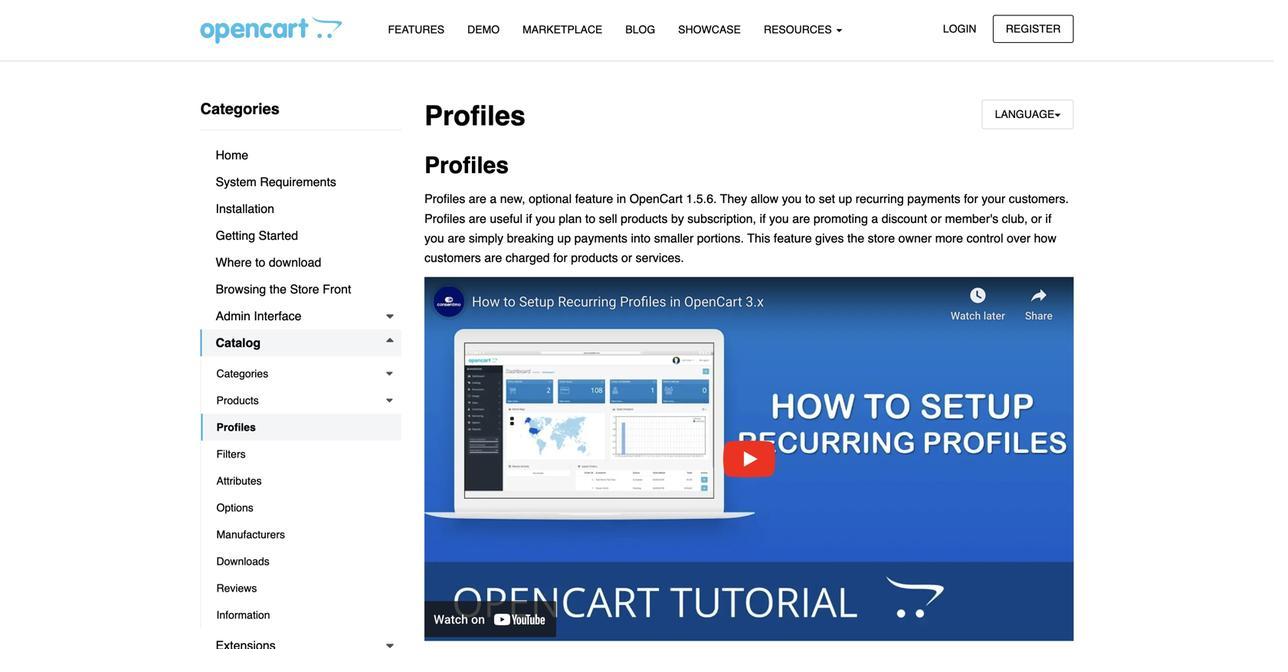 Task type: describe. For each thing, give the bounding box(es) containing it.
features link
[[377, 16, 456, 43]]

browsing
[[216, 282, 266, 296]]

allow
[[751, 192, 779, 206]]

how
[[1034, 231, 1057, 245]]

control
[[967, 231, 1004, 245]]

getting started link
[[200, 222, 402, 249]]

download
[[269, 255, 321, 269]]

options
[[217, 502, 253, 514]]

front
[[323, 282, 351, 296]]

you down the 'optional' at the top
[[536, 211, 555, 226]]

owner
[[899, 231, 932, 245]]

demo
[[468, 23, 500, 36]]

reviews link
[[201, 575, 402, 602]]

you down allow
[[769, 211, 789, 226]]

downloads link
[[201, 548, 402, 575]]

sell
[[599, 211, 617, 226]]

plan
[[559, 211, 582, 226]]

useful
[[490, 211, 523, 226]]

categories link
[[201, 360, 402, 387]]

browsing the store front
[[216, 282, 351, 296]]

portions.
[[697, 231, 744, 245]]

requirements
[[260, 175, 336, 189]]

1 if from the left
[[526, 211, 532, 226]]

options link
[[201, 494, 402, 521]]

login
[[943, 23, 977, 35]]

0 vertical spatial to
[[805, 192, 816, 206]]

0 horizontal spatial the
[[270, 282, 287, 296]]

home link
[[200, 142, 402, 169]]

0 horizontal spatial payments
[[575, 231, 628, 245]]

showcase link
[[667, 16, 753, 43]]

services.
[[636, 251, 684, 265]]

smaller
[[654, 231, 694, 245]]

customers.
[[1009, 192, 1069, 206]]

are down 'simply'
[[485, 251, 502, 265]]

your
[[982, 192, 1006, 206]]

opencart
[[630, 192, 683, 206]]

1 vertical spatial a
[[872, 211, 879, 226]]

login link
[[930, 15, 990, 43]]

language
[[995, 108, 1055, 120]]

products link
[[201, 387, 402, 414]]

register link
[[993, 15, 1074, 43]]

you up customers
[[425, 231, 444, 245]]

recurring
[[856, 192, 904, 206]]

profiles link
[[201, 414, 402, 441]]

system requirements link
[[200, 169, 402, 195]]

marketplace
[[523, 23, 603, 36]]

simply
[[469, 231, 504, 245]]

this
[[748, 231, 771, 245]]

system
[[216, 175, 257, 189]]

register
[[1006, 23, 1061, 35]]

showcase
[[678, 23, 741, 36]]

1 vertical spatial categories
[[217, 367, 268, 380]]

are left new,
[[469, 192, 487, 206]]

customers
[[425, 251, 481, 265]]

subscription,
[[688, 211, 757, 226]]

getting
[[216, 228, 255, 243]]

admin interface
[[216, 309, 302, 323]]

downloads
[[217, 555, 270, 568]]

installation link
[[200, 195, 402, 222]]

where
[[216, 255, 252, 269]]

information link
[[201, 602, 402, 628]]

promoting
[[814, 211, 868, 226]]

1 horizontal spatial or
[[931, 211, 942, 226]]

resources link
[[753, 16, 854, 43]]

are left promoting
[[793, 211, 810, 226]]

2 if from the left
[[760, 211, 766, 226]]

3 if from the left
[[1046, 211, 1052, 226]]

you right allow
[[782, 192, 802, 206]]

admin
[[216, 309, 250, 323]]

2 horizontal spatial or
[[1031, 211, 1042, 226]]

where to download link
[[200, 249, 402, 276]]

gives
[[816, 231, 844, 245]]

interface
[[254, 309, 302, 323]]

the inside profiles are a new, optional feature in opencart 1.5.6. they allow you to set up recurring payments for your customers. profiles are useful if you plan to sell products by subscription, if you are promoting a discount or member's club, or if you are simply breaking up payments into smaller portions. this feature gives the store owner more control over how customers are charged for products or services.
[[848, 231, 865, 245]]

catalog
[[216, 336, 261, 350]]

over
[[1007, 231, 1031, 245]]



Task type: locate. For each thing, give the bounding box(es) containing it.
system requirements
[[216, 175, 336, 189]]

1 vertical spatial for
[[553, 251, 568, 265]]

if
[[526, 211, 532, 226], [760, 211, 766, 226], [1046, 211, 1052, 226]]

they
[[720, 192, 747, 206]]

1.5.6.
[[686, 192, 717, 206]]

1 vertical spatial feature
[[774, 231, 812, 245]]

for up member's
[[964, 192, 979, 206]]

1 horizontal spatial up
[[839, 192, 852, 206]]

reviews
[[217, 582, 257, 594]]

browsing the store front link
[[200, 276, 402, 303]]

discount
[[882, 211, 928, 226]]

resources
[[764, 23, 835, 36]]

attributes link
[[201, 467, 402, 494]]

profiles
[[425, 100, 526, 132], [425, 152, 509, 179], [425, 192, 465, 206], [425, 211, 465, 226], [217, 421, 256, 433]]

1 horizontal spatial feature
[[774, 231, 812, 245]]

are up 'simply'
[[469, 211, 487, 226]]

by
[[671, 211, 684, 226]]

categories up products
[[217, 367, 268, 380]]

0 horizontal spatial or
[[622, 251, 632, 265]]

started
[[259, 228, 298, 243]]

blog
[[626, 23, 655, 36]]

profiles are a new, optional feature in opencart 1.5.6. they allow you to set up recurring payments for your customers. profiles are useful if you plan to sell products by subscription, if you are promoting a discount or member's club, or if you are simply breaking up payments into smaller portions. this feature gives the store owner more control over how customers are charged for products or services.
[[425, 192, 1069, 265]]

or down customers.
[[1031, 211, 1042, 226]]

0 vertical spatial the
[[848, 231, 865, 245]]

are up customers
[[448, 231, 465, 245]]

1 horizontal spatial a
[[872, 211, 879, 226]]

features
[[388, 23, 445, 36]]

catalog link
[[200, 330, 402, 356]]

0 vertical spatial feature
[[575, 192, 613, 206]]

to right where
[[255, 255, 265, 269]]

0 vertical spatial payments
[[908, 192, 961, 206]]

admin interface link
[[200, 303, 402, 330]]

blog link
[[614, 16, 667, 43]]

1 vertical spatial products
[[571, 251, 618, 265]]

store
[[290, 282, 319, 296]]

club,
[[1002, 211, 1028, 226]]

to left the sell
[[585, 211, 596, 226]]

payments down the sell
[[575, 231, 628, 245]]

for
[[964, 192, 979, 206], [553, 251, 568, 265]]

1 horizontal spatial payments
[[908, 192, 961, 206]]

products up into
[[621, 211, 668, 226]]

information
[[217, 609, 270, 621]]

0 vertical spatial a
[[490, 192, 497, 206]]

to
[[805, 192, 816, 206], [585, 211, 596, 226], [255, 255, 265, 269]]

products
[[217, 394, 259, 407]]

feature
[[575, 192, 613, 206], [774, 231, 812, 245]]

if up how
[[1046, 211, 1052, 226]]

attributes
[[217, 475, 262, 487]]

in
[[617, 192, 626, 206]]

the down promoting
[[848, 231, 865, 245]]

1 horizontal spatial products
[[621, 211, 668, 226]]

up down 'plan'
[[557, 231, 571, 245]]

filters
[[217, 448, 246, 460]]

0 horizontal spatial products
[[571, 251, 618, 265]]

home
[[216, 148, 248, 162]]

to left set
[[805, 192, 816, 206]]

products
[[621, 211, 668, 226], [571, 251, 618, 265]]

feature up the sell
[[575, 192, 613, 206]]

1 horizontal spatial the
[[848, 231, 865, 245]]

if down allow
[[760, 211, 766, 226]]

2 vertical spatial to
[[255, 255, 265, 269]]

optional
[[529, 192, 572, 206]]

getting started
[[216, 228, 298, 243]]

0 vertical spatial categories
[[200, 100, 280, 118]]

opencart - open source shopping cart solution image
[[200, 16, 342, 44]]

are
[[469, 192, 487, 206], [469, 211, 487, 226], [793, 211, 810, 226], [448, 231, 465, 245], [485, 251, 502, 265]]

0 horizontal spatial up
[[557, 231, 571, 245]]

payments
[[908, 192, 961, 206], [575, 231, 628, 245]]

2 horizontal spatial to
[[805, 192, 816, 206]]

feature right this
[[774, 231, 812, 245]]

store
[[868, 231, 895, 245]]

1 vertical spatial the
[[270, 282, 287, 296]]

1 vertical spatial up
[[557, 231, 571, 245]]

1 horizontal spatial if
[[760, 211, 766, 226]]

new,
[[500, 192, 525, 206]]

more
[[936, 231, 963, 245]]

1 horizontal spatial for
[[964, 192, 979, 206]]

the left store
[[270, 282, 287, 296]]

manufacturers
[[217, 528, 285, 541]]

1 horizontal spatial to
[[585, 211, 596, 226]]

0 horizontal spatial if
[[526, 211, 532, 226]]

products down the sell
[[571, 251, 618, 265]]

set
[[819, 192, 835, 206]]

0 vertical spatial up
[[839, 192, 852, 206]]

up
[[839, 192, 852, 206], [557, 231, 571, 245]]

up right set
[[839, 192, 852, 206]]

payments up discount
[[908, 192, 961, 206]]

2 horizontal spatial if
[[1046, 211, 1052, 226]]

or
[[931, 211, 942, 226], [1031, 211, 1042, 226], [622, 251, 632, 265]]

into
[[631, 231, 651, 245]]

demo link
[[456, 16, 511, 43]]

or down into
[[622, 251, 632, 265]]

manufacturers link
[[201, 521, 402, 548]]

member's
[[945, 211, 999, 226]]

a down recurring
[[872, 211, 879, 226]]

0 horizontal spatial feature
[[575, 192, 613, 206]]

categories up home
[[200, 100, 280, 118]]

0 horizontal spatial for
[[553, 251, 568, 265]]

for right charged
[[553, 251, 568, 265]]

0 horizontal spatial to
[[255, 255, 265, 269]]

marketplace link
[[511, 16, 614, 43]]

charged
[[506, 251, 550, 265]]

the
[[848, 231, 865, 245], [270, 282, 287, 296]]

breaking
[[507, 231, 554, 245]]

you
[[782, 192, 802, 206], [536, 211, 555, 226], [769, 211, 789, 226], [425, 231, 444, 245]]

a
[[490, 192, 497, 206], [872, 211, 879, 226]]

a left new,
[[490, 192, 497, 206]]

0 vertical spatial for
[[964, 192, 979, 206]]

1 vertical spatial to
[[585, 211, 596, 226]]

0 vertical spatial products
[[621, 211, 668, 226]]

or up more
[[931, 211, 942, 226]]

language button
[[982, 100, 1074, 129]]

installation
[[216, 202, 274, 216]]

0 horizontal spatial a
[[490, 192, 497, 206]]

filters link
[[201, 441, 402, 467]]

1 vertical spatial payments
[[575, 231, 628, 245]]

where to download
[[216, 255, 321, 269]]

if up breaking
[[526, 211, 532, 226]]



Task type: vqa. For each thing, say whether or not it's contained in the screenshot.
the top and
no



